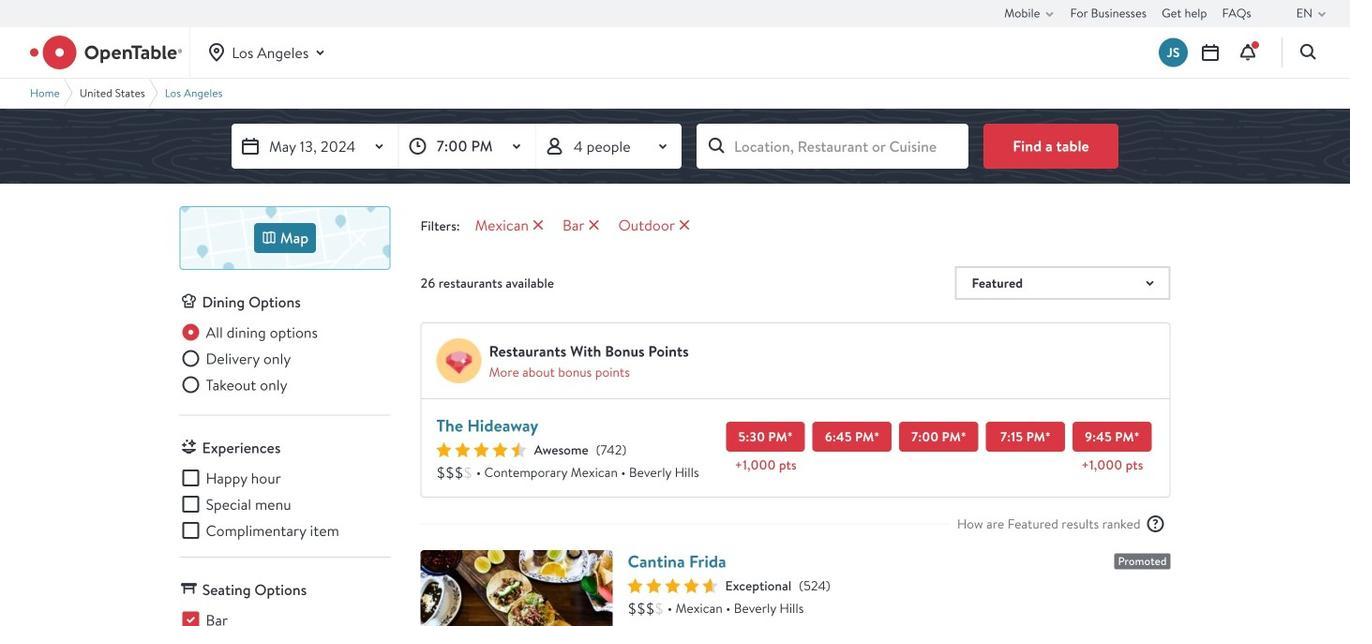 Task type: describe. For each thing, give the bounding box(es) containing it.
1 group from the top
[[180, 321, 391, 400]]

4.4 stars image
[[437, 443, 527, 458]]

2 group from the top
[[180, 467, 391, 542]]

4.7 stars image
[[628, 579, 718, 594]]

bonus point image
[[437, 339, 482, 384]]



Task type: vqa. For each thing, say whether or not it's contained in the screenshot.
4.7 stars image
yes



Task type: locate. For each thing, give the bounding box(es) containing it.
None field
[[697, 124, 969, 169]]

None radio
[[180, 348, 291, 370]]

None radio
[[180, 321, 318, 344], [180, 374, 288, 396], [180, 321, 318, 344], [180, 374, 288, 396]]

group
[[180, 321, 391, 400], [180, 467, 391, 542]]

0 vertical spatial group
[[180, 321, 391, 400]]

1 vertical spatial group
[[180, 467, 391, 542]]

opentable logo image
[[30, 36, 182, 69]]

Please input a Location, Restaurant or Cuisine field
[[697, 124, 969, 169]]



